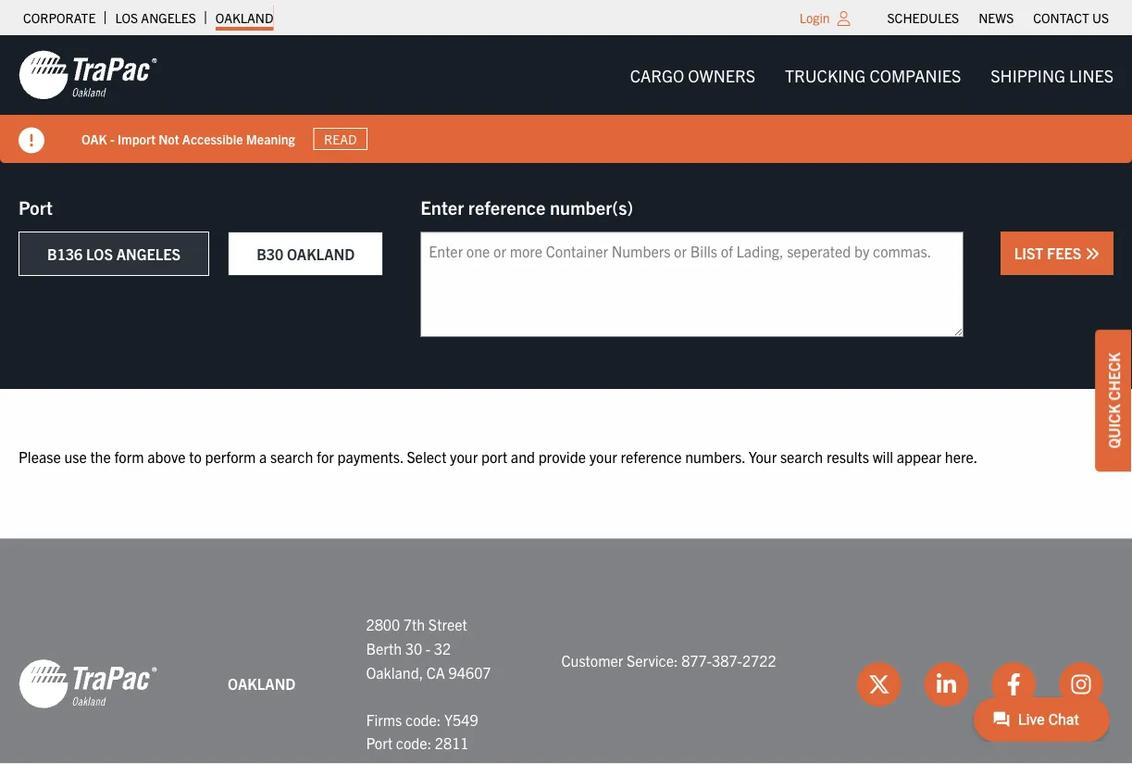 Task type: describe. For each thing, give the bounding box(es) containing it.
1 vertical spatial oakland
[[287, 245, 355, 263]]

here.
[[945, 447, 978, 465]]

banner containing cargo owners
[[0, 35, 1133, 163]]

import
[[118, 130, 156, 147]]

schedules
[[888, 9, 960, 26]]

0 vertical spatial code:
[[406, 710, 441, 728]]

will
[[873, 447, 894, 465]]

your
[[749, 447, 777, 465]]

use
[[64, 447, 87, 465]]

list fees
[[1015, 244, 1086, 262]]

light image
[[838, 11, 851, 26]]

read link
[[314, 128, 368, 150]]

fees
[[1048, 244, 1082, 262]]

cargo owners
[[630, 64, 756, 85]]

berth
[[366, 639, 402, 657]]

check
[[1105, 353, 1123, 401]]

oakland link
[[216, 5, 274, 31]]

the
[[90, 447, 111, 465]]

contact
[[1034, 9, 1090, 26]]

solid image inside "list fees" button
[[1086, 246, 1100, 261]]

2 search from the left
[[781, 447, 824, 465]]

0 vertical spatial angeles
[[141, 9, 196, 26]]

enter reference number(s)
[[421, 195, 634, 218]]

los angeles link
[[115, 5, 196, 31]]

cargo owners link
[[616, 56, 771, 94]]

1 horizontal spatial reference
[[621, 447, 682, 465]]

street
[[429, 615, 467, 634]]

companies
[[870, 64, 962, 85]]

contact us
[[1034, 9, 1110, 26]]

387-
[[712, 651, 743, 669]]

1 oakland image from the top
[[19, 49, 157, 101]]

login
[[800, 9, 830, 26]]

2800
[[366, 615, 400, 634]]

accessible
[[182, 130, 243, 147]]

payments.
[[338, 447, 404, 465]]

menu bar containing cargo owners
[[616, 56, 1129, 94]]

oakland,
[[366, 662, 423, 681]]

2800 7th street berth 30 - 32 oakland, ca 94607
[[366, 615, 491, 681]]

appear
[[897, 447, 942, 465]]

2 oakland image from the top
[[19, 658, 157, 710]]

schedules link
[[888, 5, 960, 31]]

meaning
[[246, 130, 295, 147]]

y549
[[445, 710, 478, 728]]

b30 oakland
[[257, 245, 355, 263]]

read
[[324, 131, 357, 147]]

above
[[147, 447, 186, 465]]

0 horizontal spatial port
[[19, 195, 53, 218]]

enter
[[421, 195, 464, 218]]

quick check link
[[1096, 329, 1133, 472]]

perform
[[205, 447, 256, 465]]

b30
[[257, 245, 284, 263]]

cargo
[[630, 64, 685, 85]]

b136 los angeles
[[47, 245, 181, 263]]

and
[[511, 447, 535, 465]]

menu bar containing schedules
[[878, 5, 1119, 31]]

- inside 2800 7th street berth 30 - 32 oakland, ca 94607
[[426, 639, 431, 657]]

corporate link
[[23, 5, 96, 31]]

please use the form above to perform a search for payments. select your port and provide your reference numbers. your search results will appear here.
[[19, 447, 978, 465]]

for
[[317, 447, 334, 465]]

trucking companies link
[[771, 56, 976, 94]]



Task type: vqa. For each thing, say whether or not it's contained in the screenshot.
the bottommost -
yes



Task type: locate. For each thing, give the bounding box(es) containing it.
news
[[979, 9, 1014, 26]]

los angeles
[[115, 9, 196, 26]]

customer
[[562, 651, 624, 669]]

service:
[[627, 651, 678, 669]]

port
[[482, 447, 508, 465]]

your left port
[[450, 447, 478, 465]]

los
[[115, 9, 138, 26], [86, 245, 113, 263]]

oakland image
[[19, 49, 157, 101], [19, 658, 157, 710]]

2811
[[435, 734, 469, 752]]

0 vertical spatial los
[[115, 9, 138, 26]]

port
[[19, 195, 53, 218], [366, 734, 393, 752]]

0 vertical spatial port
[[19, 195, 53, 218]]

los right b136
[[86, 245, 113, 263]]

oak - import not accessible meaning
[[82, 130, 295, 147]]

ca
[[427, 662, 445, 681]]

1 horizontal spatial -
[[426, 639, 431, 657]]

port up b136
[[19, 195, 53, 218]]

0 horizontal spatial search
[[270, 447, 313, 465]]

1 search from the left
[[270, 447, 313, 465]]

please
[[19, 447, 61, 465]]

2 vertical spatial oakland
[[228, 674, 296, 693]]

quick check
[[1105, 353, 1123, 449]]

menu bar
[[878, 5, 1119, 31], [616, 56, 1129, 94]]

solid image
[[19, 127, 44, 153], [1086, 246, 1100, 261]]

1 horizontal spatial search
[[781, 447, 824, 465]]

94607
[[449, 662, 491, 681]]

owners
[[688, 64, 756, 85]]

reference left numbers.
[[621, 447, 682, 465]]

trucking companies
[[785, 64, 962, 85]]

search right your
[[781, 447, 824, 465]]

reference
[[468, 195, 546, 218], [621, 447, 682, 465]]

us
[[1093, 9, 1110, 26]]

Enter reference number(s) text field
[[421, 232, 964, 337]]

1 your from the left
[[450, 447, 478, 465]]

1 horizontal spatial port
[[366, 734, 393, 752]]

shipping lines link
[[976, 56, 1129, 94]]

oak
[[82, 130, 107, 147]]

0 horizontal spatial solid image
[[19, 127, 44, 153]]

32
[[434, 639, 451, 657]]

solid image left oak
[[19, 127, 44, 153]]

- left 32
[[426, 639, 431, 657]]

0 vertical spatial oakland
[[216, 9, 274, 26]]

code:
[[406, 710, 441, 728], [396, 734, 432, 752]]

0 vertical spatial -
[[110, 130, 115, 147]]

search right 'a'
[[270, 447, 313, 465]]

port inside "firms code:  y549 port code:  2811"
[[366, 734, 393, 752]]

menu bar down light icon
[[616, 56, 1129, 94]]

news link
[[979, 5, 1014, 31]]

-
[[110, 130, 115, 147], [426, 639, 431, 657]]

1 vertical spatial solid image
[[1086, 246, 1100, 261]]

- right oak
[[110, 130, 115, 147]]

0 horizontal spatial los
[[86, 245, 113, 263]]

30
[[406, 639, 423, 657]]

1 horizontal spatial your
[[590, 447, 618, 465]]

0 vertical spatial reference
[[468, 195, 546, 218]]

code: up 2811
[[406, 710, 441, 728]]

not
[[159, 130, 179, 147]]

shipping
[[991, 64, 1066, 85]]

customer service: 877-387-2722
[[562, 651, 777, 669]]

reference right enter
[[468, 195, 546, 218]]

b136
[[47, 245, 83, 263]]

lines
[[1070, 64, 1114, 85]]

0 horizontal spatial your
[[450, 447, 478, 465]]

footer containing 2800 7th street
[[0, 539, 1133, 764]]

angeles right b136
[[116, 245, 181, 263]]

footer
[[0, 539, 1133, 764]]

1 horizontal spatial los
[[115, 9, 138, 26]]

search
[[270, 447, 313, 465], [781, 447, 824, 465]]

1 vertical spatial port
[[366, 734, 393, 752]]

quick
[[1105, 404, 1123, 449]]

1 vertical spatial -
[[426, 639, 431, 657]]

shipping lines
[[991, 64, 1114, 85]]

firms code:  y549 port code:  2811
[[366, 710, 478, 752]]

numbers.
[[686, 447, 746, 465]]

1 vertical spatial angeles
[[116, 245, 181, 263]]

0 horizontal spatial -
[[110, 130, 115, 147]]

provide
[[539, 447, 586, 465]]

corporate
[[23, 9, 96, 26]]

list fees button
[[1001, 232, 1114, 275]]

angeles left "oakland" 'link'
[[141, 9, 196, 26]]

a
[[259, 447, 267, 465]]

results
[[827, 447, 870, 465]]

form
[[114, 447, 144, 465]]

select
[[407, 447, 447, 465]]

1 horizontal spatial solid image
[[1086, 246, 1100, 261]]

1 vertical spatial code:
[[396, 734, 432, 752]]

0 vertical spatial oakland image
[[19, 49, 157, 101]]

1 vertical spatial oakland image
[[19, 658, 157, 710]]

solid image right fees
[[1086, 246, 1100, 261]]

your right provide at bottom
[[590, 447, 618, 465]]

number(s)
[[550, 195, 634, 218]]

1 vertical spatial menu bar
[[616, 56, 1129, 94]]

0 vertical spatial menu bar
[[878, 5, 1119, 31]]

2722
[[743, 651, 777, 669]]

los right the corporate
[[115, 9, 138, 26]]

banner
[[0, 35, 1133, 163]]

0 horizontal spatial reference
[[468, 195, 546, 218]]

your
[[450, 447, 478, 465], [590, 447, 618, 465]]

trucking
[[785, 64, 866, 85]]

port down firms on the bottom
[[366, 734, 393, 752]]

1 vertical spatial reference
[[621, 447, 682, 465]]

code: down firms on the bottom
[[396, 734, 432, 752]]

1 vertical spatial los
[[86, 245, 113, 263]]

2 your from the left
[[590, 447, 618, 465]]

firms
[[366, 710, 402, 728]]

contact us link
[[1034, 5, 1110, 31]]

login link
[[800, 9, 830, 26]]

list
[[1015, 244, 1044, 262]]

0 vertical spatial solid image
[[19, 127, 44, 153]]

7th
[[404, 615, 425, 634]]

menu bar up shipping
[[878, 5, 1119, 31]]

to
[[189, 447, 202, 465]]

oakland
[[216, 9, 274, 26], [287, 245, 355, 263], [228, 674, 296, 693]]

877-
[[682, 651, 712, 669]]

angeles
[[141, 9, 196, 26], [116, 245, 181, 263]]



